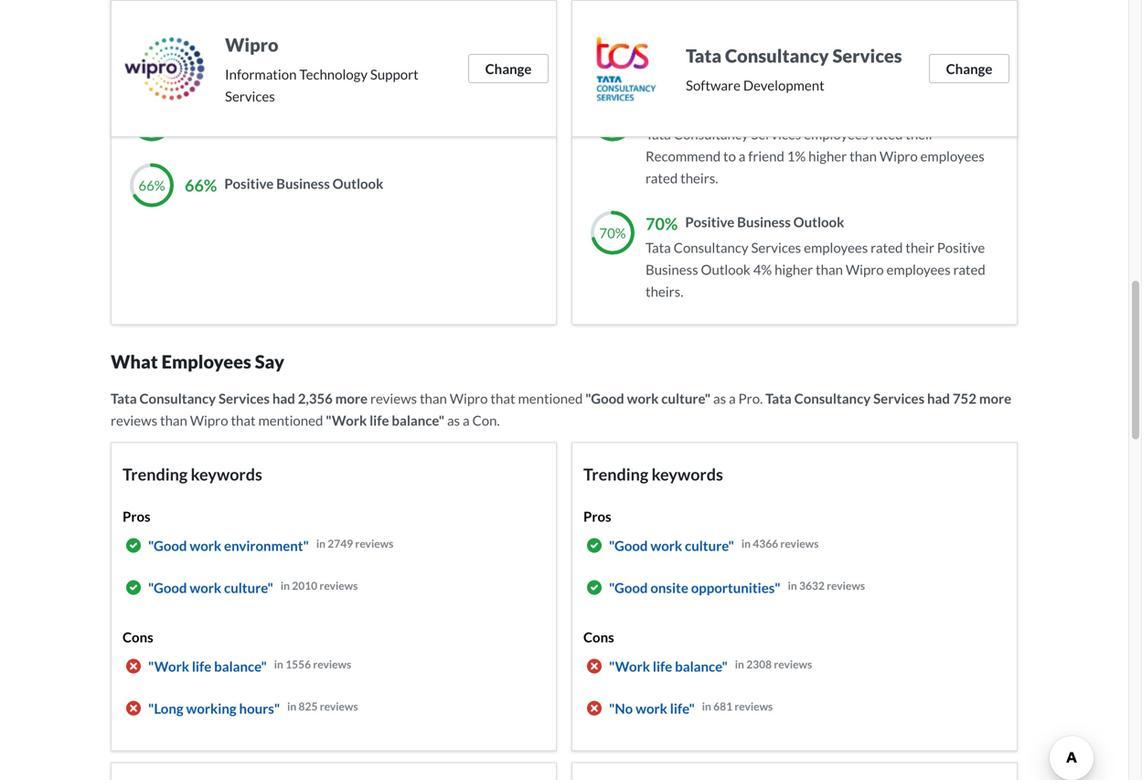 Task type: vqa. For each thing, say whether or not it's contained in the screenshot.
the bottom a
yes



Task type: describe. For each thing, give the bounding box(es) containing it.
employees
[[162, 351, 252, 373]]

76% ceo approval k. krithivasan
[[646, 31, 773, 73]]

70
[[600, 225, 616, 241]]

reviews for "no work life" in 681 reviews
[[735, 700, 774, 713]]

services inside information technology support services
[[225, 88, 275, 104]]

tata right pro.
[[766, 390, 792, 407]]

say
[[255, 351, 285, 373]]

environment"
[[224, 538, 309, 554]]

reviews for "good work environment" in 2749 reviews
[[355, 537, 394, 550]]

2 vertical spatial positive
[[938, 239, 986, 256]]

"good work culture" in 4366 reviews
[[609, 537, 819, 554]]

in for "good onsite opportunities" in 3632 reviews
[[788, 579, 798, 593]]

1 horizontal spatial outlook
[[701, 261, 751, 278]]

k.
[[646, 56, 658, 73]]

what employees say
[[111, 351, 285, 373]]

information
[[225, 66, 297, 82]]

thierry
[[185, 56, 229, 73]]

working
[[186, 701, 237, 717]]

trending keywords for environment"
[[123, 464, 263, 485]]

4%
[[754, 261, 773, 278]]

approval for 76%
[[716, 32, 773, 49]]

2749
[[328, 537, 353, 550]]

2 vertical spatial a
[[463, 412, 470, 429]]

reviews for "long working hours" in 825 reviews
[[320, 700, 358, 713]]

2308
[[747, 658, 772, 671]]

66% positive business outlook
[[185, 175, 384, 195]]

"long working hours" link
[[148, 698, 280, 725]]

con.
[[473, 412, 500, 429]]

cons for "good work culture"
[[123, 629, 153, 646]]

pros for "good work environment"
[[123, 508, 151, 525]]

"work life balance" link for work
[[609, 656, 728, 683]]

"work life balance" in 2308 reviews
[[609, 658, 813, 675]]

"good work culture" in 2010 reviews
[[148, 579, 358, 596]]

development
[[744, 77, 825, 93]]

balance" inside tata consultancy services had 2,356 more reviews than wipro that mentioned "good work culture" as a pro. tata consultancy services had 752 more reviews than wipro that mentioned "work life balance" as a con.
[[392, 412, 445, 429]]

1 had from the left
[[273, 390, 295, 407]]

trending for "good work environment"
[[123, 464, 188, 485]]

trending keywords for culture"
[[584, 464, 724, 485]]

1 vertical spatial mentioned
[[258, 412, 323, 429]]

ceo for 81%
[[225, 32, 253, 49]]

life inside tata consultancy services had 2,356 more reviews than wipro that mentioned "good work culture" as a pro. tata consultancy services had 752 more reviews than wipro that mentioned "work life balance" as a con.
[[370, 412, 389, 429]]

in for "no work life" in 681 reviews
[[703, 700, 712, 713]]

change button for tata consultancy services
[[930, 54, 1010, 83]]

in for "work life balance" in 1556 reviews
[[274, 658, 284, 671]]

1 horizontal spatial that
[[491, 390, 516, 407]]

% for 66%
[[154, 177, 165, 194]]

81% ceo approval thierry delaporte
[[185, 31, 312, 73]]

software development
[[686, 77, 825, 93]]

wipro inside 70% positive business outlook tata consultancy services employees rated their positive business outlook 4% higher than wipro employees rated theirs.
[[846, 261, 885, 278]]

tata for tata consultancy services had 2,356 more reviews than wipro that mentioned "good work culture" as a pro. tata consultancy services had 752 more reviews than wipro that mentioned "work life balance" as a con.
[[111, 390, 137, 407]]

business for 70%
[[738, 214, 791, 230]]

in for "good work culture" in 2010 reviews
[[281, 579, 290, 593]]

reviews right 2,356
[[371, 390, 417, 407]]

"good work environment" link
[[148, 535, 309, 562]]

to
[[724, 148, 737, 164]]

reviews for "work life balance" in 1556 reviews
[[313, 658, 352, 671]]

outlook for 70%
[[794, 214, 845, 230]]

681
[[714, 700, 733, 713]]

hours"
[[239, 701, 280, 717]]

70 %
[[600, 225, 626, 241]]

krithivasan
[[661, 56, 730, 73]]

825
[[299, 700, 318, 713]]

change for tata consultancy services
[[947, 60, 993, 77]]

4366
[[753, 537, 779, 550]]

"good for "good work environment" in 2749 reviews
[[148, 538, 187, 554]]

friend
[[749, 148, 785, 164]]

life for "good work culture"
[[653, 658, 673, 675]]

consultancy inside 70% positive business outlook tata consultancy services employees rated their positive business outlook 4% higher than wipro employees rated theirs.
[[674, 239, 749, 256]]

pro.
[[739, 390, 763, 407]]

support
[[371, 66, 419, 82]]

"no work life" in 681 reviews
[[609, 700, 774, 717]]

wipro inside the tata consultancy services employees rated their recommend to a friend 1% higher than wipro employees rated theirs.
[[880, 148, 918, 164]]

70%
[[646, 214, 678, 234]]

than inside 70% positive business outlook tata consultancy services employees rated their positive business outlook 4% higher than wipro employees rated theirs.
[[816, 261, 844, 278]]

1%
[[788, 148, 806, 164]]

tata consultancy services had 2,356 more reviews than wipro that mentioned "good work culture" as a pro. tata consultancy services had 752 more reviews than wipro that mentioned "work life balance" as a con.
[[111, 390, 1012, 429]]

services inside the tata consultancy services employees rated their recommend to a friend 1% higher than wipro employees rated theirs.
[[752, 126, 802, 142]]

2,356
[[298, 390, 333, 407]]

reviews for "work life balance" in 2308 reviews
[[775, 658, 813, 671]]

services inside 70% positive business outlook tata consultancy services employees rated their positive business outlook 4% higher than wipro employees rated theirs.
[[752, 239, 802, 256]]

balance" for "good work culture"
[[676, 658, 728, 675]]

0 vertical spatial as
[[714, 390, 727, 407]]

higher inside the tata consultancy services employees rated their recommend to a friend 1% higher than wipro employees rated theirs.
[[809, 148, 848, 164]]

2 more from the left
[[980, 390, 1012, 407]]

81%
[[185, 31, 217, 51]]

"no work life" link
[[609, 698, 695, 725]]

in for "long working hours" in 825 reviews
[[287, 700, 297, 713]]

752
[[953, 390, 977, 407]]

work for "good work environment" in 2749 reviews
[[190, 538, 222, 554]]

3632
[[800, 579, 825, 593]]



Task type: locate. For each thing, give the bounding box(es) containing it.
work for "good work culture" in 4366 reviews
[[651, 538, 683, 554]]

in left 681
[[703, 700, 712, 713]]

2 horizontal spatial a
[[739, 148, 746, 164]]

culture" inside ""good work culture" in 2010 reviews"
[[224, 580, 274, 596]]

outlook inside 66% positive business outlook
[[333, 175, 384, 192]]

1 horizontal spatial business
[[646, 261, 699, 278]]

1 horizontal spatial life
[[370, 412, 389, 429]]

1 pros from the left
[[123, 508, 151, 525]]

0 horizontal spatial trending keywords
[[123, 464, 263, 485]]

2 ceo from the left
[[686, 32, 714, 49]]

0 horizontal spatial pros
[[123, 508, 151, 525]]

a left con.
[[463, 412, 470, 429]]

0 vertical spatial outlook
[[333, 175, 384, 192]]

"good onsite opportunities" link
[[609, 577, 781, 604]]

higher right 1%
[[809, 148, 848, 164]]

76%
[[646, 31, 678, 51]]

approval for 81%
[[255, 32, 312, 49]]

trending keywords
[[123, 464, 263, 485], [584, 464, 724, 485]]

cons up "long
[[123, 629, 153, 646]]

0 horizontal spatial keywords
[[191, 464, 263, 485]]

keywords up the "good work culture" in 4366 reviews
[[652, 464, 724, 485]]

more right the 752
[[980, 390, 1012, 407]]

pros for "good work culture"
[[584, 508, 612, 525]]

theirs. down 70%
[[646, 283, 684, 300]]

0 horizontal spatial "work
[[148, 658, 189, 675]]

theirs. inside 70% positive business outlook tata consultancy services employees rated their positive business outlook 4% higher than wipro employees rated theirs.
[[646, 283, 684, 300]]

0 vertical spatial mentioned
[[518, 390, 583, 407]]

work inside tata consultancy services had 2,356 more reviews than wipro that mentioned "good work culture" as a pro. tata consultancy services had 752 more reviews than wipro that mentioned "work life balance" as a con.
[[627, 390, 659, 407]]

2 had from the left
[[928, 390, 951, 407]]

0 vertical spatial theirs.
[[681, 170, 719, 186]]

tata
[[686, 45, 722, 67], [646, 126, 671, 142], [646, 239, 671, 256], [111, 390, 137, 407], [766, 390, 792, 407]]

wipro
[[225, 34, 279, 56], [880, 148, 918, 164], [846, 261, 885, 278], [450, 390, 488, 407], [190, 412, 228, 429]]

tata inside the tata consultancy services employees rated their recommend to a friend 1% higher than wipro employees rated theirs.
[[646, 126, 671, 142]]

0 vertical spatial %
[[154, 177, 165, 194]]

business inside 66% positive business outlook
[[277, 175, 330, 192]]

theirs. down recommend
[[681, 170, 719, 186]]

work inside ""good work culture" in 2010 reviews"
[[190, 580, 222, 596]]

a
[[739, 148, 746, 164], [729, 390, 736, 407], [463, 412, 470, 429]]

consultancy up development
[[726, 45, 830, 67]]

1 trending from the left
[[123, 464, 188, 485]]

tata down what
[[111, 390, 137, 407]]

consultancy up to
[[674, 126, 749, 142]]

1 approval from the left
[[255, 32, 312, 49]]

"good onsite opportunities" in 3632 reviews
[[609, 579, 866, 596]]

1 vertical spatial higher
[[775, 261, 814, 278]]

0 horizontal spatial more
[[336, 390, 368, 407]]

consultancy
[[726, 45, 830, 67], [674, 126, 749, 142], [674, 239, 749, 256], [140, 390, 216, 407], [795, 390, 871, 407]]

1 horizontal spatial a
[[729, 390, 736, 407]]

1 vertical spatial positive
[[686, 214, 735, 230]]

a right to
[[739, 148, 746, 164]]

1 keywords from the left
[[191, 464, 263, 485]]

"good inside ""good work culture" in 2010 reviews"
[[148, 580, 187, 596]]

tata for tata consultancy services
[[686, 45, 722, 67]]

consultancy for tata consultancy services employees rated their recommend to a friend 1% higher than wipro employees rated theirs.
[[674, 126, 749, 142]]

services
[[833, 45, 903, 67], [225, 88, 275, 104], [752, 126, 802, 142], [752, 239, 802, 256], [219, 390, 270, 407], [874, 390, 925, 407]]

% for 70%
[[616, 225, 626, 241]]

tata inside 70% positive business outlook tata consultancy services employees rated their positive business outlook 4% higher than wipro employees rated theirs.
[[646, 239, 671, 256]]

"good work environment" in 2749 reviews
[[148, 537, 394, 554]]

0 horizontal spatial change
[[486, 60, 532, 77]]

tata up recommend
[[646, 126, 671, 142]]

"good work culture" link for "good work culture" in 2010 reviews
[[148, 577, 274, 604]]

in for "work life balance" in 2308 reviews
[[736, 658, 745, 671]]

work for "good work culture" in 2010 reviews
[[190, 580, 222, 596]]

reviews right 2010
[[320, 579, 358, 593]]

2 vertical spatial outlook
[[701, 261, 751, 278]]

than
[[850, 148, 878, 164], [816, 261, 844, 278], [420, 390, 447, 407], [160, 412, 187, 429]]

"work life balance" link
[[148, 656, 267, 683], [609, 656, 728, 683]]

tata down 70%
[[646, 239, 671, 256]]

1 ceo from the left
[[225, 32, 253, 49]]

in inside ""good work culture" in 2010 reviews"
[[281, 579, 290, 593]]

1 "work life balance" link from the left
[[148, 656, 267, 683]]

2 change button from the left
[[930, 54, 1010, 83]]

"good work culture" link up onsite
[[609, 535, 735, 562]]

trending for "good work culture"
[[584, 464, 649, 485]]

1 horizontal spatial balance"
[[392, 412, 445, 429]]

tata inside tata consultancy services link
[[686, 45, 722, 67]]

1556
[[286, 658, 311, 671]]

1 vertical spatial outlook
[[794, 214, 845, 230]]

life for "good work environment"
[[192, 658, 212, 675]]

delaporte
[[232, 56, 293, 73]]

consultancy for tata consultancy services had 2,356 more reviews than wipro that mentioned "good work culture" as a pro. tata consultancy services had 752 more reviews than wipro that mentioned "work life balance" as a con.
[[140, 390, 216, 407]]

1 vertical spatial that
[[231, 412, 256, 429]]

"good inside tata consultancy services had 2,356 more reviews than wipro that mentioned "good work culture" as a pro. tata consultancy services had 752 more reviews than wipro that mentioned "work life balance" as a con.
[[586, 390, 625, 407]]

0 vertical spatial business
[[277, 175, 330, 192]]

change
[[486, 60, 532, 77], [947, 60, 993, 77]]

"work for "good work environment"
[[148, 658, 189, 675]]

consultancy right pro.
[[795, 390, 871, 407]]

1 horizontal spatial keywords
[[652, 464, 724, 485]]

wipro company icon image
[[119, 23, 210, 114]]

2 horizontal spatial outlook
[[794, 214, 845, 230]]

culture" up "good onsite opportunities" "link"
[[685, 538, 735, 554]]

reviews inside ""good work culture" in 2010 reviews"
[[320, 579, 358, 593]]

life inside "work life balance" in 2308 reviews
[[653, 658, 673, 675]]

reviews right 1556
[[313, 658, 352, 671]]

0 vertical spatial a
[[739, 148, 746, 164]]

balance"
[[392, 412, 445, 429], [214, 658, 267, 675], [676, 658, 728, 675]]

approval up delaporte
[[255, 32, 312, 49]]

in for "good work environment" in 2749 reviews
[[317, 537, 326, 550]]

consultancy down 70%
[[674, 239, 749, 256]]

2 horizontal spatial balance"
[[676, 658, 728, 675]]

culture" down "good work environment" link
[[224, 580, 274, 596]]

1 change button from the left
[[469, 54, 549, 83]]

reviews right 2308 on the bottom of the page
[[775, 658, 813, 671]]

change button for wipro
[[469, 54, 549, 83]]

"good work culture" link down "good work environment" link
[[148, 577, 274, 604]]

rated
[[871, 126, 904, 142], [646, 170, 678, 186], [871, 239, 904, 256], [954, 261, 986, 278]]

work inside "good work environment" in 2749 reviews
[[190, 538, 222, 554]]

1 vertical spatial their
[[906, 239, 935, 256]]

in left 3632
[[788, 579, 798, 593]]

tata for tata consultancy services employees rated their recommend to a friend 1% higher than wipro employees rated theirs.
[[646, 126, 671, 142]]

balance" inside "work life balance" in 1556 reviews
[[214, 658, 267, 675]]

2 approval from the left
[[716, 32, 773, 49]]

1 horizontal spatial trending keywords
[[584, 464, 724, 485]]

cons
[[123, 629, 153, 646], [584, 629, 615, 646]]

ceo up delaporte
[[225, 32, 253, 49]]

information technology support services
[[225, 66, 419, 104]]

2 trending from the left
[[584, 464, 649, 485]]

in inside "no work life" in 681 reviews
[[703, 700, 712, 713]]

consultancy for tata consultancy services
[[726, 45, 830, 67]]

"work up "no
[[609, 658, 651, 675]]

"good for "good work culture" in 4366 reviews
[[609, 538, 648, 554]]

reviews inside "good onsite opportunities" in 3632 reviews
[[827, 579, 866, 593]]

tata consultancy services link
[[686, 41, 903, 70]]

wipro link
[[225, 30, 454, 59]]

positive for 66%
[[225, 175, 274, 192]]

approval inside 76% ceo approval k. krithivasan
[[716, 32, 773, 49]]

2 keywords from the left
[[652, 464, 724, 485]]

approval up the software development
[[716, 32, 773, 49]]

1 horizontal spatial more
[[980, 390, 1012, 407]]

their inside 70% positive business outlook tata consultancy services employees rated their positive business outlook 4% higher than wipro employees rated theirs.
[[906, 239, 935, 256]]

"work life balance" link up working
[[148, 656, 267, 683]]

in inside "work life balance" in 2308 reviews
[[736, 658, 745, 671]]

2 their from the top
[[906, 239, 935, 256]]

1 horizontal spatial cons
[[584, 629, 615, 646]]

1 horizontal spatial pros
[[584, 508, 612, 525]]

wipro ceo thierry delaporte image
[[135, 33, 169, 67]]

1 horizontal spatial had
[[928, 390, 951, 407]]

work inside the "good work culture" in 4366 reviews
[[651, 538, 683, 554]]

0 horizontal spatial "work life balance" link
[[148, 656, 267, 683]]

0 horizontal spatial that
[[231, 412, 256, 429]]

more
[[336, 390, 368, 407], [980, 390, 1012, 407]]

keywords
[[191, 464, 263, 485], [652, 464, 724, 485]]

reviews inside the "good work culture" in 4366 reviews
[[781, 537, 819, 550]]

than inside the tata consultancy services employees rated their recommend to a friend 1% higher than wipro employees rated theirs.
[[850, 148, 878, 164]]

work inside "no work life" in 681 reviews
[[636, 701, 668, 717]]

0 vertical spatial higher
[[809, 148, 848, 164]]

1 horizontal spatial approval
[[716, 32, 773, 49]]

1 horizontal spatial "work
[[326, 412, 367, 429]]

as left pro.
[[714, 390, 727, 407]]

cons up "no
[[584, 629, 615, 646]]

had
[[273, 390, 295, 407], [928, 390, 951, 407]]

2 change from the left
[[947, 60, 993, 77]]

theirs. inside the tata consultancy services employees rated their recommend to a friend 1% higher than wipro employees rated theirs.
[[681, 170, 719, 186]]

approval inside 81% ceo approval thierry delaporte
[[255, 32, 312, 49]]

0 horizontal spatial balance"
[[214, 658, 267, 675]]

% left 70%
[[616, 225, 626, 241]]

as
[[714, 390, 727, 407], [447, 412, 460, 429]]

a inside the tata consultancy services employees rated their recommend to a friend 1% higher than wipro employees rated theirs.
[[739, 148, 746, 164]]

1 vertical spatial theirs.
[[646, 283, 684, 300]]

2 pros from the left
[[584, 508, 612, 525]]

more right 2,356
[[336, 390, 368, 407]]

"good work culture" link
[[609, 535, 735, 562], [148, 577, 274, 604]]

1 vertical spatial culture"
[[685, 538, 735, 554]]

in left 2749
[[317, 537, 326, 550]]

in left 1556
[[274, 658, 284, 671]]

1 trending keywords from the left
[[123, 464, 263, 485]]

consultancy inside the tata consultancy services employees rated their recommend to a friend 1% higher than wipro employees rated theirs.
[[674, 126, 749, 142]]

0 vertical spatial that
[[491, 390, 516, 407]]

balance" inside "work life balance" in 2308 reviews
[[676, 658, 728, 675]]

keywords for environment"
[[191, 464, 263, 485]]

1 their from the top
[[906, 126, 935, 142]]

outlook
[[333, 175, 384, 192], [794, 214, 845, 230], [701, 261, 751, 278]]

ceo inside 76% ceo approval k. krithivasan
[[686, 32, 714, 49]]

what
[[111, 351, 158, 373]]

in
[[317, 537, 326, 550], [742, 537, 751, 550], [281, 579, 290, 593], [788, 579, 798, 593], [274, 658, 284, 671], [736, 658, 745, 671], [287, 700, 297, 713], [703, 700, 712, 713]]

life inside "work life balance" in 1556 reviews
[[192, 658, 212, 675]]

0 horizontal spatial had
[[273, 390, 295, 407]]

ceo up the krithivasan
[[686, 32, 714, 49]]

life"
[[671, 701, 695, 717]]

positive inside 66% positive business outlook
[[225, 175, 274, 192]]

business for 66%
[[277, 175, 330, 192]]

"work inside "work life balance" in 2308 reviews
[[609, 658, 651, 675]]

balance" up "no work life" in 681 reviews
[[676, 658, 728, 675]]

culture" left pro.
[[662, 390, 711, 407]]

66%
[[185, 175, 217, 195]]

in inside the "good work culture" in 4366 reviews
[[742, 537, 751, 550]]

0 horizontal spatial as
[[447, 412, 460, 429]]

software
[[686, 77, 741, 93]]

"work life balance" in 1556 reviews
[[148, 658, 352, 675]]

1 horizontal spatial change button
[[930, 54, 1010, 83]]

ceo
[[225, 32, 253, 49], [686, 32, 714, 49]]

0 horizontal spatial approval
[[255, 32, 312, 49]]

1 horizontal spatial ceo
[[686, 32, 714, 49]]

culture" inside the "good work culture" in 4366 reviews
[[685, 538, 735, 554]]

2 "work life balance" link from the left
[[609, 656, 728, 683]]

reviews
[[371, 390, 417, 407], [111, 412, 157, 429], [355, 537, 394, 550], [781, 537, 819, 550], [320, 579, 358, 593], [827, 579, 866, 593], [313, 658, 352, 671], [775, 658, 813, 671], [320, 700, 358, 713], [735, 700, 774, 713]]

0 vertical spatial "good work culture" link
[[609, 535, 735, 562]]

work for "no work life" in 681 reviews
[[636, 701, 668, 717]]

0 vertical spatial their
[[906, 126, 935, 142]]

1 vertical spatial business
[[738, 214, 791, 230]]

0 vertical spatial positive
[[225, 175, 274, 192]]

in left 2308 on the bottom of the page
[[736, 658, 745, 671]]

balance" left con.
[[392, 412, 445, 429]]

outlook for 66%
[[333, 175, 384, 192]]

0 horizontal spatial outlook
[[333, 175, 384, 192]]

"good
[[586, 390, 625, 407], [148, 538, 187, 554], [609, 538, 648, 554], [148, 580, 187, 596], [609, 580, 648, 596]]

"work inside tata consultancy services had 2,356 more reviews than wipro that mentioned "good work culture" as a pro. tata consultancy services had 752 more reviews than wipro that mentioned "work life balance" as a con.
[[326, 412, 367, 429]]

balance" up '"long working hours" in 825 reviews'
[[214, 658, 267, 675]]

2 horizontal spatial business
[[738, 214, 791, 230]]

in left 825 at the left of the page
[[287, 700, 297, 713]]

1 horizontal spatial positive
[[686, 214, 735, 230]]

a left pro.
[[729, 390, 736, 407]]

reviews inside "good work environment" in 2749 reviews
[[355, 537, 394, 550]]

reviews right 3632
[[827, 579, 866, 593]]

that
[[491, 390, 516, 407], [231, 412, 256, 429]]

"good work culture" link for "good work culture" in 4366 reviews
[[609, 535, 735, 562]]

business
[[277, 175, 330, 192], [738, 214, 791, 230], [646, 261, 699, 278]]

in for "good work culture" in 4366 reviews
[[742, 537, 751, 550]]

positive for 70%
[[686, 214, 735, 230]]

that down say
[[231, 412, 256, 429]]

reviews right 4366
[[781, 537, 819, 550]]

2 vertical spatial culture"
[[224, 580, 274, 596]]

"no
[[609, 701, 633, 717]]

positive
[[225, 175, 274, 192], [686, 214, 735, 230], [938, 239, 986, 256]]

"work life balance" link for working
[[148, 656, 267, 683]]

1 horizontal spatial %
[[616, 225, 626, 241]]

that up con.
[[491, 390, 516, 407]]

change for wipro
[[486, 60, 532, 77]]

1 more from the left
[[336, 390, 368, 407]]

"work down 2,356
[[326, 412, 367, 429]]

reviews right 2749
[[355, 537, 394, 550]]

keywords up "good work environment" link
[[191, 464, 263, 485]]

cons for "good onsite opportunities"
[[584, 629, 615, 646]]

"good for "good onsite opportunities" in 3632 reviews
[[609, 580, 648, 596]]

reviews for "good work culture" in 4366 reviews
[[781, 537, 819, 550]]

0 horizontal spatial "good work culture" link
[[148, 577, 274, 604]]

reviews inside "work life balance" in 2308 reviews
[[775, 658, 813, 671]]

"good inside the "good work culture" in 4366 reviews
[[609, 538, 648, 554]]

1 horizontal spatial change
[[947, 60, 993, 77]]

approval
[[255, 32, 312, 49], [716, 32, 773, 49]]

"work
[[326, 412, 367, 429], [148, 658, 189, 675], [609, 658, 651, 675]]

1 vertical spatial a
[[729, 390, 736, 407]]

"good inside "good onsite opportunities" in 3632 reviews
[[609, 580, 648, 596]]

"work life balance" link up life"
[[609, 656, 728, 683]]

tata consultancy services company icon image
[[580, 23, 672, 114]]

1 vertical spatial as
[[447, 412, 460, 429]]

opportunities"
[[692, 580, 781, 596]]

0 horizontal spatial change button
[[469, 54, 549, 83]]

life
[[370, 412, 389, 429], [192, 658, 212, 675], [653, 658, 673, 675]]

keywords for culture"
[[652, 464, 724, 485]]

0 horizontal spatial life
[[192, 658, 212, 675]]

"long
[[148, 701, 184, 717]]

work
[[627, 390, 659, 407], [190, 538, 222, 554], [651, 538, 683, 554], [190, 580, 222, 596], [636, 701, 668, 717]]

in inside "good onsite opportunities" in 3632 reviews
[[788, 579, 798, 593]]

employees
[[804, 126, 869, 142], [921, 148, 985, 164], [804, 239, 869, 256], [887, 261, 951, 278]]

their inside the tata consultancy services employees rated their recommend to a friend 1% higher than wipro employees rated theirs.
[[906, 126, 935, 142]]

2 horizontal spatial positive
[[938, 239, 986, 256]]

reviews inside "work life balance" in 1556 reviews
[[313, 658, 352, 671]]

reviews for "good work culture" in 2010 reviews
[[320, 579, 358, 593]]

66 %
[[139, 177, 165, 194]]

0 horizontal spatial ceo
[[225, 32, 253, 49]]

pros
[[123, 508, 151, 525], [584, 508, 612, 525]]

culture" inside tata consultancy services had 2,356 more reviews than wipro that mentioned "good work culture" as a pro. tata consultancy services had 752 more reviews than wipro that mentioned "work life balance" as a con.
[[662, 390, 711, 407]]

0 horizontal spatial mentioned
[[258, 412, 323, 429]]

1 change from the left
[[486, 60, 532, 77]]

% left 66%
[[154, 177, 165, 194]]

"work for "good work culture"
[[609, 658, 651, 675]]

0 horizontal spatial business
[[277, 175, 330, 192]]

in inside "work life balance" in 1556 reviews
[[274, 658, 284, 671]]

technology
[[300, 66, 368, 82]]

tata up software
[[686, 45, 722, 67]]

reviews down what
[[111, 412, 157, 429]]

2 cons from the left
[[584, 629, 615, 646]]

reviews right 825 at the left of the page
[[320, 700, 358, 713]]

reviews for "good onsite opportunities" in 3632 reviews
[[827, 579, 866, 593]]

1 vertical spatial "good work culture" link
[[148, 577, 274, 604]]

reviews inside '"long working hours" in 825 reviews'
[[320, 700, 358, 713]]

1 horizontal spatial "work life balance" link
[[609, 656, 728, 683]]

66
[[139, 177, 154, 194]]

0 horizontal spatial a
[[463, 412, 470, 429]]

ceo inside 81% ceo approval thierry delaporte
[[225, 32, 253, 49]]

tata consultancy services employees rated their recommend to a friend 1% higher than wipro employees rated theirs.
[[646, 126, 985, 186]]

1 horizontal spatial mentioned
[[518, 390, 583, 407]]

0 vertical spatial culture"
[[662, 390, 711, 407]]

their
[[906, 126, 935, 142], [906, 239, 935, 256]]

in inside '"long working hours" in 825 reviews'
[[287, 700, 297, 713]]

had left 2,356
[[273, 390, 295, 407]]

ceo for 76%
[[686, 32, 714, 49]]

1 horizontal spatial as
[[714, 390, 727, 407]]

culture"
[[662, 390, 711, 407], [685, 538, 735, 554], [224, 580, 274, 596]]

%
[[154, 177, 165, 194], [616, 225, 626, 241]]

2 vertical spatial business
[[646, 261, 699, 278]]

"good for "good work culture" in 2010 reviews
[[148, 580, 187, 596]]

0 horizontal spatial trending
[[123, 464, 188, 485]]

70% positive business outlook tata consultancy services employees rated their positive business outlook 4% higher than wipro employees rated theirs.
[[646, 214, 986, 300]]

recommend
[[646, 148, 721, 164]]

2 horizontal spatial "work
[[609, 658, 651, 675]]

reviews inside "no work life" in 681 reviews
[[735, 700, 774, 713]]

as left con.
[[447, 412, 460, 429]]

in left 2010
[[281, 579, 290, 593]]

"good inside "good work environment" in 2749 reviews
[[148, 538, 187, 554]]

balance" for "good work environment"
[[214, 658, 267, 675]]

in left 4366
[[742, 537, 751, 550]]

higher right "4%"
[[775, 261, 814, 278]]

had left the 752
[[928, 390, 951, 407]]

2 trending keywords from the left
[[584, 464, 724, 485]]

culture" for "good work culture" in 4366 reviews
[[685, 538, 735, 554]]

tata consultancy services
[[686, 45, 903, 67]]

onsite
[[651, 580, 689, 596]]

0 horizontal spatial positive
[[225, 175, 274, 192]]

1 horizontal spatial "good work culture" link
[[609, 535, 735, 562]]

0 horizontal spatial cons
[[123, 629, 153, 646]]

"work up "long
[[148, 658, 189, 675]]

"long working hours" in 825 reviews
[[148, 700, 358, 717]]

wipro inside "link"
[[225, 34, 279, 56]]

1 cons from the left
[[123, 629, 153, 646]]

consultancy down what employees say
[[140, 390, 216, 407]]

tata consultancy services ceo k. krithivasan image
[[596, 33, 630, 67]]

2 horizontal spatial life
[[653, 658, 673, 675]]

1 horizontal spatial trending
[[584, 464, 649, 485]]

culture" for "good work culture" in 2010 reviews
[[224, 580, 274, 596]]

higher
[[809, 148, 848, 164], [775, 261, 814, 278]]

reviews right 681
[[735, 700, 774, 713]]

in inside "good work environment" in 2749 reviews
[[317, 537, 326, 550]]

higher inside 70% positive business outlook tata consultancy services employees rated their positive business outlook 4% higher than wipro employees rated theirs.
[[775, 261, 814, 278]]

2010
[[292, 579, 318, 593]]

1 vertical spatial %
[[616, 225, 626, 241]]

0 horizontal spatial %
[[154, 177, 165, 194]]

"work inside "work life balance" in 1556 reviews
[[148, 658, 189, 675]]



